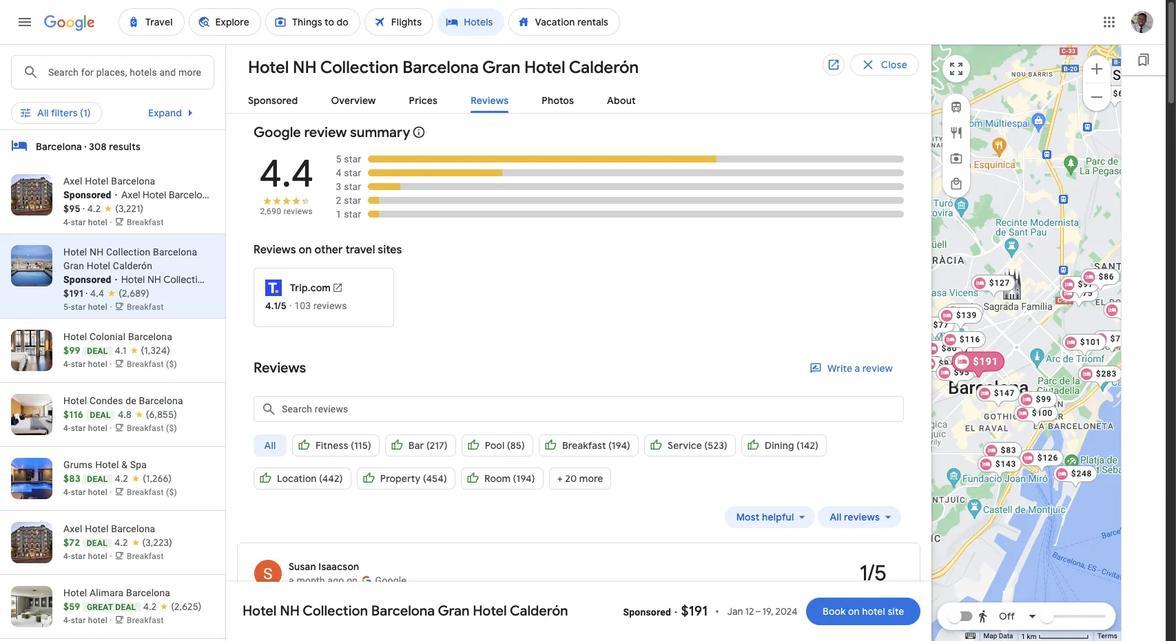 Task type: vqa. For each thing, say whether or not it's contained in the screenshot.
held
yes



Task type: describe. For each thing, give the bounding box(es) containing it.
$127
[[990, 278, 1011, 288]]

4.1
[[115, 345, 127, 357]]

dining
[[765, 440, 794, 452]]

all filters (1) button for hotel nh collection barcelona gran hotel calderón
[[11, 98, 102, 120]]

4.8
[[118, 409, 132, 421]]

2023.
[[721, 622, 746, 633]]

barcelona inside hotel alimara barcelona $59 great deal
[[126, 588, 170, 599]]

1 we from the left
[[418, 636, 431, 642]]

isaacson
[[319, 561, 359, 573]]

$86
[[1099, 272, 1115, 282]]

vacation
[[289, 603, 328, 614]]

hotel up 4.2 out of 5 stars from 3,221 reviews image
[[85, 176, 109, 187]]

open in new tab image
[[827, 58, 840, 71]]

travel
[[346, 243, 375, 257]]

(1,324)
[[141, 345, 170, 357]]

keyboard shortcuts image
[[966, 633, 976, 640]]

4 star
[[336, 167, 361, 179]]

4+
[[324, 103, 336, 115]]

· up back
[[675, 607, 678, 618]]

filters form
[[11, 44, 677, 139]]

axel for $72
[[63, 524, 82, 535]]

clear image
[[234, 63, 250, 79]]

calderón up (2,689)
[[113, 261, 152, 272]]

$125
[[266, 103, 287, 115]]

star inside 4- or 5-star popup button
[[166, 103, 184, 115]]

breakfast down the '4.2 out of 5 stars from 3,223 reviews' image
[[127, 552, 164, 562]]

1 vertical spatial hotel nh collection barcelona gran hotel calderón
[[243, 603, 568, 620]]

2-star reviews 2 percent. text field
[[336, 194, 904, 207]]

property (454)
[[380, 473, 447, 485]]

hotel left vacation
[[243, 603, 277, 620]]

(3,221)
[[115, 203, 144, 215]]

5-star hotel ·
[[63, 303, 114, 312]]

4-star reviews 25 percent. text field
[[336, 166, 904, 180]]

on for book
[[848, 606, 860, 618]]

· up 4.2 out of 5 stars from 3,221 reviews image
[[115, 190, 118, 201]]

getting
[[414, 622, 444, 633]]

deal for spa
[[87, 475, 108, 485]]

$71 link
[[1093, 330, 1132, 354]]

all filters (1) button for sponsored
[[11, 96, 102, 130]]

2 vertical spatial $191
[[681, 603, 708, 620]]

bar (217)
[[409, 440, 448, 452]]

of
[[477, 636, 487, 642]]

barcelona · 308 results
[[36, 141, 141, 153]]

a down off
[[449, 636, 455, 642]]

$77 link
[[916, 317, 955, 340]]

4- for $99
[[63, 360, 71, 369]]

tour
[[457, 636, 475, 642]]

barcelona inside heading
[[403, 57, 479, 78]]

$147
[[994, 388, 1015, 398]]

deal inside axel hotel barcelona $72 deal
[[87, 539, 107, 549]]

location (442) button
[[254, 462, 351, 496]]

1 in from the left
[[620, 622, 628, 633]]

star down axel hotel barcelona sponsored · axel hotel barcelona $95 ·
[[71, 218, 86, 227]]

4-star hotel · for $72
[[63, 552, 114, 562]]

Review search input text field
[[282, 403, 898, 416]]

1 horizontal spatial $97 link
[[1060, 276, 1100, 299]]

main menu image
[[17, 14, 33, 30]]

4.4 inside image
[[90, 287, 104, 300]]

(194) for breakfast (194)
[[609, 440, 631, 452]]

1 horizontal spatial on
[[347, 576, 358, 587]]

star up 'hotel colonial barcelona $99 deal'
[[71, 303, 86, 312]]

(1,266)
[[143, 473, 172, 485]]

hotel up 103
[[282, 274, 306, 286]]

hotel inside grums hotel & spa $83 deal
[[95, 460, 119, 471]]

$95 link
[[936, 364, 976, 388]]

breakfast down 4.1 out of 5 stars from 1,324 reviews image
[[127, 360, 164, 369]]

hotel up cruise
[[473, 603, 507, 620]]

3-star reviews 6 percent. text field
[[336, 180, 904, 194]]

($) for (1,324)
[[166, 360, 177, 369]]

we
[[289, 622, 303, 633]]

couple
[[336, 603, 366, 614]]

close
[[881, 59, 908, 71]]

a up was
[[570, 622, 575, 633]]

0 horizontal spatial 5-
[[63, 303, 71, 312]]

wasn't
[[793, 622, 821, 633]]

$59
[[63, 601, 80, 613]]

(194) for room (194)
[[513, 473, 535, 485]]

property type
[[590, 103, 653, 115]]

(523)
[[705, 440, 728, 452]]

summary
[[350, 124, 410, 141]]

1 vertical spatial $126 link
[[1020, 450, 1064, 473]]

service (523) button
[[644, 429, 736, 462]]

nh inside heading
[[293, 57, 317, 78]]

susan
[[289, 561, 316, 573]]

expand
[[148, 107, 182, 119]]

$99 link
[[1018, 391, 1058, 415]]

0 vertical spatial room
[[767, 622, 790, 633]]

0 vertical spatial to
[[529, 622, 538, 633]]

0 vertical spatial $126 link
[[930, 341, 974, 364]]

0 horizontal spatial hotel
[[305, 636, 327, 642]]

4.1/5
[[265, 300, 287, 312]]

0 vertical spatial reviews
[[471, 94, 509, 107]]

$97 for $97 link to the right
[[1078, 279, 1094, 289]]

sponsored inside axel hotel barcelona sponsored · axel hotel barcelona $95 ·
[[63, 190, 111, 201]]

2 all filters (1) from the top
[[37, 107, 91, 119]]

hotel · for $99
[[88, 360, 112, 369]]

grums hotel & spa $83 deal
[[63, 460, 147, 485]]

4- for $59
[[63, 616, 71, 626]]

gran up off
[[438, 603, 470, 620]]

axel for sponsored
[[63, 176, 82, 187]]

deal for $59
[[115, 603, 136, 613]]

$116 inside 'map' region
[[960, 335, 981, 344]]

book on hotel site
[[823, 606, 904, 618]]

map
[[984, 633, 998, 640]]

pool (85) button
[[462, 429, 533, 462]]

spa inside button
[[460, 103, 477, 115]]

4.8 out of 5 stars from 6,855 reviews image
[[118, 408, 177, 422]]

Search for places, hotels and more text field
[[48, 56, 214, 89]]

4.2 for (2,625)
[[143, 601, 157, 613]]

5 star
[[336, 154, 361, 165]]

google review summary
[[254, 124, 410, 141]]

hotel colonial barcelona $99 deal
[[63, 332, 172, 357]]

hotel up (3,221)
[[143, 189, 166, 201]]

2,690 reviews
[[260, 207, 313, 216]]

$248 link
[[1054, 466, 1098, 489]]

5-star reviews 65 percent. text field
[[336, 152, 904, 166]]

reviews for all reviews
[[844, 511, 880, 524]]

· up 4.4 out of 5 stars from 2,689 reviews image
[[115, 274, 118, 285]]

trip.com
[[290, 282, 331, 294]]

4- for $72
[[63, 552, 71, 562]]

sponsored up got
[[623, 607, 671, 618]]

hotel inside hotel condes de barcelona $116 deal
[[63, 396, 87, 407]]

star down "$72"
[[71, 552, 86, 562]]

month
[[297, 576, 325, 587]]

$99 inside 'hotel colonial barcelona $99 deal'
[[63, 345, 81, 357]]

4- for $116
[[63, 424, 71, 434]]

at
[[338, 622, 347, 633]]

the down august
[[710, 636, 724, 642]]

2,690
[[260, 207, 281, 216]]

hotel inside hotel alimara barcelona $59 great deal
[[63, 588, 87, 599]]

(2,625)
[[171, 601, 202, 613]]

star down grums
[[71, 488, 86, 498]]

+ 20 more
[[557, 473, 603, 485]]

service (523)
[[668, 440, 728, 452]]

1 horizontal spatial $83 link
[[1104, 302, 1143, 325]]

reviews inside 4.1/5 · 103 reviews
[[314, 301, 347, 312]]

most
[[737, 511, 760, 524]]

4- or 5-star
[[131, 103, 184, 115]]

write a review
[[828, 363, 893, 375]]

breakfast down (2,689)
[[127, 303, 164, 312]]

$80
[[942, 344, 958, 353]]

1 vertical spatial $83 link
[[983, 442, 1022, 466]]

gran inside heading
[[483, 57, 521, 78]]

the up our
[[349, 622, 363, 633]]

deal inside 'hotel colonial barcelona $99 deal'
[[87, 347, 108, 356]]

4.4 out of 5 stars from 2,689 reviews image
[[90, 287, 149, 301]]

4.2 for (3,221)
[[87, 203, 101, 215]]

4-star hotel · for $83
[[63, 488, 114, 498]]

view larger map image
[[948, 61, 965, 77]]

(442)
[[319, 473, 343, 485]]

$99 inside 'map' region
[[1036, 395, 1052, 404]]

colonial
[[90, 332, 126, 343]]

0 vertical spatial $83
[[1122, 305, 1138, 315]]

$127 link
[[972, 275, 1016, 298]]

1 km
[[1022, 633, 1039, 641]]

reviews for 2,690 reviews
[[284, 207, 313, 216]]

calderón up spend
[[510, 603, 568, 620]]

star inside the 2 star text field
[[344, 195, 361, 206]]

1 for 1 star
[[336, 209, 342, 220]]

nh up (2,689)
[[147, 274, 161, 286]]

the down we
[[289, 636, 303, 642]]

4- for $83
[[63, 488, 71, 498]]

sponsored inside hotel nh collection barcelona gran hotel calderón sponsored · hotel nh collection barcelona gran hotel calderón $191 ·
[[63, 274, 111, 285]]

the down cruise
[[489, 636, 503, 642]]

google for google
[[373, 576, 407, 587]]

(454)
[[423, 473, 447, 485]]

(3,223)
[[142, 537, 172, 549]]

off button
[[974, 600, 1042, 633]]

1 hotel · from the top
[[88, 218, 112, 227]]

0 vertical spatial ready
[[823, 622, 848, 633]]

· up 5-star hotel ·
[[86, 287, 88, 300]]

breakfast down (3,221)
[[127, 218, 164, 227]]

write
[[828, 363, 853, 375]]

held
[[330, 636, 349, 642]]

4.2 out of 5 stars from 1,266 reviews image
[[115, 472, 172, 486]]

did
[[433, 636, 447, 642]]

off
[[447, 622, 460, 633]]

barcelona · 308 results heading
[[36, 139, 141, 155]]

pool for pool (85)
[[485, 440, 505, 452]]

a down susan at the left of the page
[[289, 576, 294, 587]]

4.2 for (3,223)
[[114, 537, 128, 549]]

4.2 out of 5 stars from 3,221 reviews image
[[87, 202, 144, 216]]

0 horizontal spatial room
[[544, 636, 567, 642]]

breakfast ($) for (6,855)
[[127, 424, 177, 434]]

data
[[999, 633, 1014, 640]]

off
[[999, 611, 1015, 623]]

5
[[336, 154, 342, 165]]

zoom out map image
[[1089, 89, 1106, 105]]

1 horizontal spatial 4.4
[[259, 150, 314, 199]]

hotel up 4.4 out of 5 stars from 2,689 reviews image
[[87, 261, 110, 272]]

pool (85)
[[485, 440, 525, 452]]

map data
[[984, 633, 1014, 640]]

($) for (1,266)
[[166, 488, 177, 498]]

2 we from the left
[[643, 636, 656, 642]]

barcelona inside 'hotel colonial barcelona $99 deal'
[[128, 332, 172, 343]]

hotel nh collection barcelona gran hotel calderón sponsored · hotel nh collection barcelona gran hotel calderón $191 ·
[[63, 247, 349, 300]]

got
[[658, 636, 673, 642]]

1 vertical spatial ready
[[590, 636, 615, 642]]

1 4-star hotel · from the top
[[63, 218, 114, 227]]

spend
[[541, 622, 568, 633]]

$143
[[996, 459, 1017, 469]]

sponsored ·
[[623, 607, 678, 618]]

pool for pool
[[403, 103, 422, 115]]

1 for 1 km
[[1022, 633, 1026, 641]]

the up tour
[[462, 622, 476, 633]]

axel hotel barcelona $72 deal
[[63, 524, 155, 549]]

gran up 4.1/5 on the left top of the page
[[258, 274, 280, 286]]



Task type: locate. For each thing, give the bounding box(es) containing it.
0 vertical spatial $83 link
[[1104, 302, 1143, 325]]

star up grums
[[71, 424, 86, 434]]

deal inside hotel alimara barcelona $59 great deal
[[115, 603, 136, 613]]

3 star
[[336, 181, 361, 192]]

$116 inside hotel condes de barcelona $116 deal
[[63, 409, 83, 421]]

0 horizontal spatial $126 link
[[930, 341, 974, 364]]

2 (1) from the top
[[80, 107, 91, 119]]

3
[[336, 181, 342, 192]]

(115)
[[351, 440, 371, 452]]

❘
[[330, 603, 333, 614]]

ready down 'book'
[[823, 622, 848, 633]]

days
[[597, 622, 617, 633]]

breakfast ($)
[[127, 360, 177, 369], [127, 424, 177, 434], [127, 488, 177, 498]]

$83 down grums
[[63, 473, 81, 485]]

bags
[[368, 636, 390, 642]]

overview
[[331, 94, 376, 107]]

breakfast ($) for (1,266)
[[127, 488, 177, 498]]

2 horizontal spatial reviews
[[844, 511, 880, 524]]

(194) inside button
[[513, 473, 535, 485]]

bar (217) button
[[385, 429, 456, 462]]

1 horizontal spatial spa
[[460, 103, 477, 115]]

1 vertical spatial reviews
[[254, 243, 296, 257]]

$126 for $126 link to the top
[[948, 344, 969, 354]]

hotel
[[862, 606, 885, 618], [366, 622, 388, 633], [305, 636, 327, 642]]

$143 link
[[978, 456, 1022, 479]]

$99 up $100
[[1036, 395, 1052, 404]]

4.2 out of 5 stars from 3,223 reviews image
[[114, 536, 172, 550]]

1 horizontal spatial $83
[[1001, 446, 1017, 455]]

condes
[[90, 396, 123, 407]]

property inside popup button
[[590, 103, 630, 115]]

to down august
[[699, 636, 708, 642]]

deal for barcelona
[[90, 411, 111, 420]]

1 km button
[[1018, 632, 1094, 642]]

star
[[166, 103, 184, 115], [344, 154, 361, 165], [344, 167, 361, 179], [344, 181, 361, 192], [344, 195, 361, 206], [344, 209, 361, 220], [71, 218, 86, 227], [71, 303, 86, 312], [71, 360, 86, 369], [71, 424, 86, 434], [71, 488, 86, 498], [71, 552, 86, 562], [71, 616, 86, 626]]

price button
[[490, 98, 561, 120]]

deal down grums
[[87, 475, 108, 485]]

4- inside 4- or 5-star popup button
[[131, 103, 141, 115]]

hotel · down "condes"
[[88, 424, 112, 434]]

Check-out text field
[[443, 54, 527, 86]]

axel hotel barcelona sponsored · axel hotel barcelona $95 ·
[[63, 176, 213, 215]]

reviews on other travel sites
[[254, 243, 402, 257]]

1 vertical spatial $95
[[954, 368, 970, 377]]

0 vertical spatial property
[[590, 103, 630, 115]]

write a review button
[[802, 352, 904, 385]]

0 vertical spatial $191
[[63, 287, 83, 300]]

0 vertical spatial $126
[[948, 344, 969, 354]]

calderón down the other
[[308, 274, 349, 286]]

a inside button
[[855, 363, 860, 375]]

calderón inside heading
[[569, 57, 639, 78]]

4.4 up 2,690 reviews
[[259, 150, 314, 199]]

($)
[[166, 360, 177, 369], [166, 424, 177, 434], [166, 488, 177, 498]]

$99 down 5-star hotel ·
[[63, 345, 81, 357]]

price
[[514, 103, 537, 115]]

0 vertical spatial our
[[749, 622, 764, 633]]

1 horizontal spatial review
[[863, 363, 893, 375]]

0 vertical spatial hotel
[[862, 606, 885, 618]]

0 horizontal spatial (194)
[[513, 473, 535, 485]]

(194) right room
[[513, 473, 535, 485]]

1 horizontal spatial property
[[590, 103, 630, 115]]

($) for (6,855)
[[166, 424, 177, 434]]

pool
[[403, 103, 422, 115], [485, 440, 505, 452]]

(2,689)
[[119, 287, 149, 300]]

4-star hotel · down the colonial
[[63, 360, 114, 369]]

barcelona inside axel hotel barcelona $72 deal
[[111, 524, 155, 535]]

$100 link
[[1014, 405, 1059, 428]]

hotel · for $72
[[88, 552, 112, 562]]

hotel nh collection barcelona gran hotel calderón inside heading
[[248, 57, 639, 78]]

4-star hotel · for $99
[[63, 360, 114, 369]]

terms link
[[1098, 633, 1118, 640]]

a month ago on
[[289, 576, 360, 587]]

$83 up $71
[[1122, 305, 1138, 315]]

calderón up about
[[569, 57, 639, 78]]

$191 up august
[[681, 603, 708, 620]]

4.2 out of 5 stars from 2,625 reviews image
[[143, 600, 202, 614]]

2 for 2 star
[[336, 195, 342, 206]]

breakfast ($) down (1,266)
[[127, 488, 177, 498]]

2 vertical spatial reviews
[[844, 511, 880, 524]]

spa inside grums hotel & spa $83 deal
[[130, 460, 147, 471]]

0 horizontal spatial review
[[304, 124, 347, 141]]

3 4-star hotel · from the top
[[63, 424, 114, 434]]

2 all filters (1) button from the top
[[11, 98, 102, 120]]

1/5
[[860, 560, 887, 588]]

grums
[[63, 460, 93, 471]]

2 vertical spatial reviews
[[254, 360, 306, 377]]

1 vertical spatial $97 link
[[921, 355, 960, 379]]

0 horizontal spatial property
[[380, 473, 421, 485]]

2 4-star hotel · from the top
[[63, 360, 114, 369]]

sponsored down clear icon
[[248, 94, 298, 107]]

($) down (1,324)
[[166, 360, 177, 369]]

hotel nh collection barcelona gran hotel calderón up the prices
[[248, 57, 639, 78]]

$283 link
[[1078, 366, 1123, 389]]

12 – 19,
[[745, 606, 774, 618]]

1 breakfast ($) from the top
[[127, 360, 177, 369]]

0 horizontal spatial our
[[526, 636, 542, 642]]

1 vertical spatial on
[[347, 576, 358, 587]]

5 4-star hotel · from the top
[[63, 552, 114, 562]]

1 vertical spatial 1
[[1022, 633, 1026, 641]]

4-star hotel · down 4.2 out of 5 stars from 3,221 reviews image
[[63, 218, 114, 227]]

0 vertical spatial hotel nh collection barcelona gran hotel calderón
[[248, 57, 639, 78]]

vacation ❘ couple
[[289, 603, 366, 614]]

1 vertical spatial review
[[863, 363, 893, 375]]

property inside button
[[380, 473, 421, 485]]

1 vertical spatial (194)
[[513, 473, 535, 485]]

reviews inside 4.4 out of 5 stars from 2,690 reviews text box
[[284, 207, 313, 216]]

$83 link down the $100 link
[[983, 442, 1022, 466]]

reviews down 2,690 on the left top of the page
[[254, 243, 296, 257]]

(1) inside filters form
[[80, 103, 91, 115]]

hotel up the under $125
[[248, 57, 289, 78]]

few
[[578, 622, 594, 633]]

1 horizontal spatial (194)
[[609, 440, 631, 452]]

1 ($) from the top
[[166, 360, 177, 369]]

2 ($) from the top
[[166, 424, 177, 434]]

nh down 4.2 out of 5 stars from 3,221 reviews image
[[90, 247, 104, 258]]

6 4-star hotel · from the top
[[63, 616, 114, 626]]

1 vertical spatial reviews
[[314, 301, 347, 312]]

breakfast inside 'button'
[[562, 440, 606, 452]]

1 horizontal spatial $95
[[954, 368, 970, 377]]

$116
[[960, 335, 981, 344], [63, 409, 83, 421]]

1 star
[[336, 209, 361, 220]]

1 all filters (1) button from the top
[[11, 96, 102, 130]]

· left 4.2 out of 5 stars from 3,221 reviews image
[[83, 203, 85, 215]]

$126 for bottom $126 link
[[1038, 453, 1059, 463]]

4 4-star hotel · from the top
[[63, 488, 114, 498]]

0 vertical spatial pool
[[403, 103, 422, 115]]

was
[[570, 636, 588, 642]]

filters inside form
[[51, 103, 78, 115]]

2 inside popup button
[[604, 65, 610, 76]]

$97 left $86
[[1078, 279, 1094, 289]]

$191 up 5-star hotel ·
[[63, 287, 83, 300]]

gran up 5-star hotel ·
[[63, 261, 84, 272]]

1 vertical spatial $116
[[63, 409, 83, 421]]

deal down the colonial
[[87, 347, 108, 356]]

hotel · for spa
[[88, 488, 112, 498]]

$95 inside 'map' region
[[954, 368, 970, 377]]

location
[[277, 473, 317, 485]]

when
[[617, 636, 641, 642]]

on up so
[[848, 606, 860, 618]]

star inside the 4 star 'text box'
[[344, 167, 361, 179]]

deal down alimara
[[115, 603, 136, 613]]

2 inside text field
[[336, 195, 342, 206]]

breakfast down 4.2 out of 5 stars from 2,625 reviews image
[[127, 616, 164, 626]]

star down 'hotel colonial barcelona $99 deal'
[[71, 360, 86, 369]]

our down 12 – 19,
[[749, 622, 764, 633]]

all button
[[254, 429, 287, 462]]

2 breakfast ($) from the top
[[127, 424, 177, 434]]

1 vertical spatial $99
[[1036, 395, 1052, 404]]

(194)
[[609, 440, 631, 452], [513, 473, 535, 485]]

1 vertical spatial 2
[[336, 195, 342, 206]]

1 inside 'text field'
[[336, 209, 342, 220]]

$191 inside hotel nh collection barcelona gran hotel calderón sponsored · hotel nh collection barcelona gran hotel calderón $191 ·
[[63, 287, 83, 300]]

tab list containing sponsored
[[226, 83, 932, 114]]

hotel · for barcelona
[[88, 424, 112, 434]]

0 vertical spatial $97
[[1078, 279, 1094, 289]]

1 horizontal spatial 2
[[604, 65, 610, 76]]

barcelona inside we arrived at the hotel after getting off the cruise ship to spend a few days in barcelona in august 2023.  our room wasn't ready so the hotel held our bags while we did a tour of the city.  our room was ready when we got back to the hotel …
[[630, 622, 674, 633]]

+ 20 more button
[[549, 462, 612, 496]]

property for property (454)
[[380, 473, 421, 485]]

0 vertical spatial axel
[[63, 176, 82, 187]]

star up 1 star
[[344, 195, 361, 206]]

breakfast
[[127, 218, 164, 227], [127, 303, 164, 312], [127, 360, 164, 369], [127, 424, 164, 434], [562, 440, 606, 452], [127, 488, 164, 498], [127, 552, 164, 562], [127, 616, 164, 626]]

$126
[[948, 344, 969, 354], [1038, 453, 1059, 463]]

0 horizontal spatial ready
[[590, 636, 615, 642]]

1 horizontal spatial to
[[699, 636, 708, 642]]

0 vertical spatial $95
[[63, 203, 81, 215]]

filters
[[51, 103, 78, 115], [51, 107, 78, 119]]

1 horizontal spatial reviews
[[314, 301, 347, 312]]

2 vertical spatial breakfast ($)
[[127, 488, 177, 498]]

0 vertical spatial spa
[[460, 103, 477, 115]]

1 left km
[[1022, 633, 1026, 641]]

$83 link
[[1104, 302, 1143, 325], [983, 442, 1022, 466]]

fitness (115) button
[[292, 429, 380, 462]]

$83 inside grums hotel & spa $83 deal
[[63, 473, 81, 485]]

hotel down arrived
[[305, 636, 327, 642]]

3 hotel · from the top
[[88, 360, 112, 369]]

(1)
[[80, 103, 91, 115], [80, 107, 91, 119]]

(6,855)
[[146, 409, 177, 421]]

hotel condes de barcelona $116 deal
[[63, 396, 183, 421]]

0 horizontal spatial $191
[[63, 287, 83, 300]]

axel inside axel hotel barcelona $72 deal
[[63, 524, 82, 535]]

$126 up $93 'link'
[[948, 344, 969, 354]]

$191 down $116 link
[[974, 356, 999, 367]]

2 filters from the top
[[51, 107, 78, 119]]

deal inside hotel condes de barcelona $116 deal
[[90, 411, 111, 420]]

expand button
[[132, 96, 215, 130]]

august
[[687, 622, 719, 633]]

hotel up 5-star hotel ·
[[63, 247, 87, 258]]

google for google review summary
[[254, 124, 301, 141]]

$86 link
[[1081, 268, 1120, 292]]

property left type
[[590, 103, 630, 115]]

2 for 2
[[604, 65, 610, 76]]

3 ($) from the top
[[166, 488, 177, 498]]

4.1 out of 5 stars from 1,324 reviews image
[[115, 344, 170, 358]]

1 horizontal spatial $126
[[1038, 453, 1059, 463]]

1 horizontal spatial hotel
[[366, 622, 388, 633]]

$101
[[1081, 337, 1102, 347]]

1 horizontal spatial in
[[677, 622, 685, 633]]

0 horizontal spatial $97 link
[[921, 355, 960, 379]]

barcelona · 308
[[36, 141, 107, 153]]

pool inside pool (85) button
[[485, 440, 505, 452]]

2 vertical spatial hotel
[[305, 636, 327, 642]]

0 vertical spatial review
[[304, 124, 347, 141]]

zoom in map image
[[1089, 60, 1106, 77]]

back
[[675, 636, 696, 642]]

0 vertical spatial ($)
[[166, 360, 177, 369]]

jan 12 – 19, 2024
[[728, 606, 798, 618]]

4-star hotel · down grums hotel & spa $83 deal
[[63, 488, 114, 498]]

hotel · down great
[[88, 616, 112, 626]]

20
[[565, 473, 577, 485]]

la pedrera-casa milà image
[[954, 324, 970, 346]]

breakfast ($) for (1,324)
[[127, 360, 177, 369]]

star inside 5 star text box
[[344, 154, 361, 165]]

0 vertical spatial $99
[[63, 345, 81, 357]]

1 vertical spatial 5-
[[63, 303, 71, 312]]

pool left "(85)"
[[485, 440, 505, 452]]

0 vertical spatial google
[[254, 124, 301, 141]]

google down "$125"
[[254, 124, 301, 141]]

2 in from the left
[[677, 622, 685, 633]]

1 vertical spatial breakfast ($)
[[127, 424, 177, 434]]

all inside filters form
[[37, 103, 49, 115]]

0 horizontal spatial $83
[[63, 473, 81, 485]]

4.2 left (2,625)
[[143, 601, 157, 613]]

in up back
[[677, 622, 685, 633]]

property for property type
[[590, 103, 630, 115]]

5 hotel · from the top
[[88, 488, 112, 498]]

(194) inside 'button'
[[609, 440, 631, 452]]

2 horizontal spatial on
[[848, 606, 860, 618]]

other
[[315, 243, 343, 257]]

6 hotel · from the top
[[88, 552, 112, 562]]

more
[[579, 473, 603, 485]]

$101 link
[[1063, 334, 1107, 357]]

1 horizontal spatial $126 link
[[1020, 450, 1064, 473]]

deal inside grums hotel & spa $83 deal
[[87, 475, 108, 485]]

1 horizontal spatial google
[[373, 576, 407, 587]]

0 horizontal spatial $83 link
[[983, 442, 1022, 466]]

4.4 out of 5 stars from 2,690 reviews text field
[[259, 150, 314, 221]]

hotel inside axel hotel barcelona $72 deal
[[85, 524, 109, 535]]

4.4
[[259, 150, 314, 199], [90, 287, 104, 300]]

star down 2 star in the top of the page
[[344, 209, 361, 220]]

1 all filters (1) from the top
[[37, 103, 91, 115]]

property left (454) on the left of the page
[[380, 473, 421, 485]]

0 horizontal spatial $97
[[939, 359, 955, 368]]

3 breakfast ($) from the top
[[127, 488, 177, 498]]

hotel · down 'hotel colonial barcelona $99 deal'
[[88, 360, 112, 369]]

hotel up $59 on the bottom of the page
[[63, 588, 87, 599]]

review inside button
[[863, 363, 893, 375]]

· left 103
[[289, 301, 292, 312]]

nh up we
[[280, 603, 300, 620]]

2 vertical spatial axel
[[63, 524, 82, 535]]

we left got
[[643, 636, 656, 642]]

$191 inside 'map' region
[[974, 356, 999, 367]]

type
[[632, 103, 653, 115]]

results
[[109, 141, 141, 153]]

most helpful
[[737, 511, 794, 524]]

sponsored up 4.2 out of 5 stars from 3,221 reviews image
[[63, 190, 111, 201]]

room (194)
[[484, 473, 535, 485]]

hotel · for $59
[[88, 616, 112, 626]]

1 vertical spatial axel
[[121, 189, 140, 201]]

0 vertical spatial reviews
[[284, 207, 313, 216]]

de
[[126, 396, 136, 407]]

barcelona inside hotel condes de barcelona $116 deal
[[139, 396, 183, 407]]

7 hotel · from the top
[[88, 616, 112, 626]]

alimara
[[90, 588, 124, 599]]

1 down 2 star in the top of the page
[[336, 209, 342, 220]]

book
[[823, 606, 846, 618]]

0 vertical spatial 4.4
[[259, 150, 314, 199]]

4 hotel · from the top
[[88, 424, 112, 434]]

4-star hotel · for $59
[[63, 616, 114, 626]]

pool inside pool button
[[403, 103, 422, 115]]

2 hotel · from the top
[[88, 303, 112, 312]]

our right 'city.'
[[526, 636, 542, 642]]

on for reviews
[[299, 243, 312, 257]]

hotel · down axel hotel barcelona $72 deal
[[88, 552, 112, 562]]

rating
[[338, 103, 365, 115]]

0 horizontal spatial we
[[418, 636, 431, 642]]

2024
[[776, 606, 798, 618]]

0 horizontal spatial to
[[529, 622, 538, 633]]

1-star reviews 2 percent. text field
[[336, 207, 904, 221]]

room down spend
[[544, 636, 567, 642]]

4-star hotel · down "condes"
[[63, 424, 114, 434]]

all reviews
[[830, 511, 880, 524]]

0 horizontal spatial 2
[[336, 195, 342, 206]]

2 up about
[[604, 65, 610, 76]]

1 vertical spatial to
[[699, 636, 708, 642]]

1 horizontal spatial 1
[[1022, 633, 1026, 641]]

property type button
[[566, 98, 677, 120]]

hotel nh collection barcelona gran hotel calderón up after on the bottom left of page
[[243, 603, 568, 620]]

1 vertical spatial $126
[[1038, 453, 1059, 463]]

0 vertical spatial (194)
[[609, 440, 631, 452]]

2 horizontal spatial hotel
[[862, 606, 885, 618]]

map region
[[916, 0, 1177, 642]]

pool button
[[379, 98, 431, 120]]

4.2 left (3,223)
[[114, 537, 128, 549]]

0 vertical spatial $116
[[960, 335, 981, 344]]

1 filters from the top
[[51, 103, 78, 115]]

breakfast down 4.8 out of 5 stars from 6,855 reviews image
[[127, 424, 164, 434]]

star down $59 on the bottom of the page
[[71, 616, 86, 626]]

4.2 down & at the bottom left of the page
[[115, 473, 128, 485]]

2 horizontal spatial $191
[[974, 356, 999, 367]]

property
[[590, 103, 630, 115], [380, 473, 421, 485]]

1 vertical spatial property
[[380, 473, 421, 485]]

0 horizontal spatial pool
[[403, 103, 422, 115]]

4-star hotel · for $116
[[63, 424, 114, 434]]

hotel inside 'hotel colonial barcelona $99 deal'
[[63, 332, 87, 343]]

hotel up photos
[[525, 57, 566, 78]]

$95 inside axel hotel barcelona sponsored · axel hotel barcelona $95 ·
[[63, 203, 81, 215]]

hotel · down 4.2 out of 5 stars from 3,221 reviews image
[[88, 218, 112, 227]]

$116 right $80
[[960, 335, 981, 344]]

star right 3
[[344, 181, 361, 192]]

1 vertical spatial room
[[544, 636, 567, 642]]

hotel nh collection barcelona gran hotel calderón heading
[[237, 55, 639, 79]]

$139 link
[[939, 307, 983, 330]]

0 vertical spatial 1
[[336, 209, 342, 220]]

4.1/5 · 103 reviews
[[265, 300, 347, 312]]

$147 link
[[976, 385, 1021, 408]]

0 horizontal spatial google
[[254, 124, 301, 141]]

1 horizontal spatial our
[[749, 622, 764, 633]]

0 horizontal spatial on
[[299, 243, 312, 257]]

· inside 4.1/5 · 103 reviews
[[289, 301, 292, 312]]

1 horizontal spatial $116
[[960, 335, 981, 344]]

a
[[855, 363, 860, 375], [289, 576, 294, 587], [570, 622, 575, 633], [449, 636, 455, 642]]

&
[[121, 460, 128, 471]]

0 horizontal spatial $116
[[63, 409, 83, 421]]

to
[[529, 622, 538, 633], [699, 636, 708, 642]]

star inside 3 star text box
[[344, 181, 361, 192]]

$97 for bottom $97 link
[[939, 359, 955, 368]]

tab list
[[226, 83, 932, 114]]

0 horizontal spatial reviews
[[284, 207, 313, 216]]

Check-in text field
[[309, 54, 391, 86]]

hotel · down grums hotel & spa $83 deal
[[88, 488, 112, 498]]

collection
[[320, 57, 399, 78], [106, 247, 151, 258], [163, 274, 209, 286], [303, 603, 368, 620]]

map data button
[[984, 632, 1014, 642]]

1 (1) from the top
[[80, 103, 91, 115]]

on right ago
[[347, 576, 358, 587]]

star right 5
[[344, 154, 361, 165]]

1 inside button
[[1022, 633, 1026, 641]]

reviews
[[471, 94, 509, 107], [254, 243, 296, 257], [254, 360, 306, 377]]

$75
[[1078, 288, 1093, 298]]

breakfast down 4.2 out of 5 stars from 1,266 reviews image
[[127, 488, 164, 498]]

collection inside heading
[[320, 57, 399, 78]]

1 vertical spatial ($)
[[166, 424, 177, 434]]

($) down (1,266)
[[166, 488, 177, 498]]

0 horizontal spatial 1
[[336, 209, 342, 220]]

reviews right 2,690 on the left top of the page
[[284, 207, 313, 216]]

1 horizontal spatial $99
[[1036, 395, 1052, 404]]

review down 4+
[[304, 124, 347, 141]]

mar apartments, barcelona image
[[1115, 344, 1120, 350]]

to right ship
[[529, 622, 538, 633]]

all filters (1)
[[37, 103, 91, 115], [37, 107, 91, 119]]

$126 up $248 link
[[1038, 453, 1059, 463]]

2 vertical spatial ($)
[[166, 488, 177, 498]]

4.2 left (3,221)
[[87, 203, 101, 215]]

km
[[1027, 633, 1037, 641]]

$97
[[1078, 279, 1094, 289], [939, 359, 955, 368]]

star inside the "1-star reviews 2 percent." 'text field'
[[344, 209, 361, 220]]

$95 left 4.2 out of 5 stars from 3,221 reviews image
[[63, 203, 81, 215]]

all filters (1) inside filters form
[[37, 103, 91, 115]]

4.2 for (1,266)
[[115, 473, 128, 485]]

under $125 button
[[213, 98, 295, 120]]

5- inside popup button
[[156, 103, 166, 115]]

(142)
[[797, 440, 819, 452]]

1 vertical spatial $97
[[939, 359, 955, 368]]

hotel up (2,689)
[[121, 274, 145, 286]]

4-star hotel · down great
[[63, 616, 114, 626]]

4-star hotel · down "$72"
[[63, 552, 114, 562]]

5- up 'hotel colonial barcelona $99 deal'
[[63, 303, 71, 312]]



